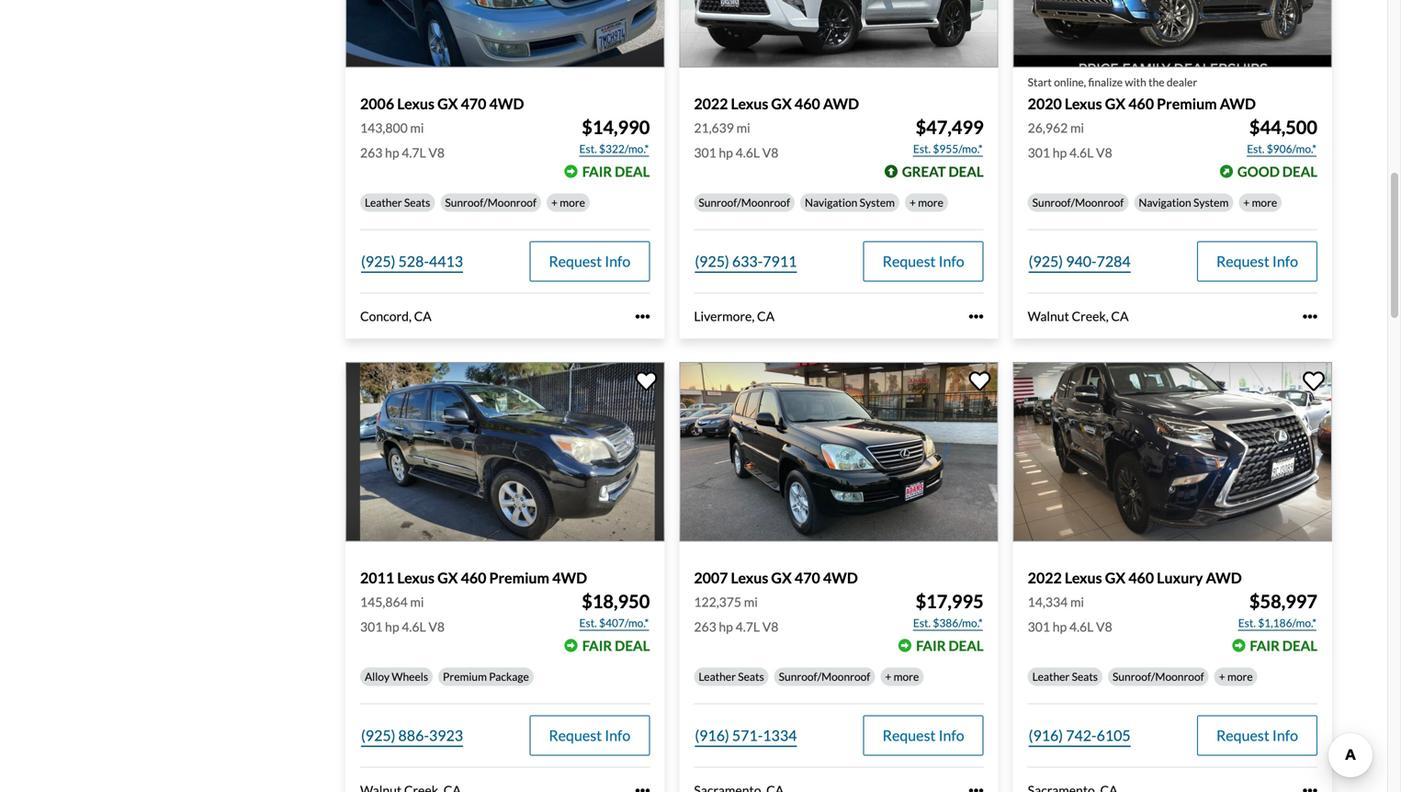 Task type: locate. For each thing, give the bounding box(es) containing it.
4.6l inside 14,334 mi 301 hp 4.6l v8
[[1070, 619, 1094, 635]]

est. inside $47,499 est. $955/mo.*
[[913, 142, 931, 155]]

460 for $58,997
[[1129, 569, 1154, 587]]

awd
[[823, 95, 859, 112], [1220, 95, 1256, 112], [1206, 569, 1242, 587]]

2 horizontal spatial seats
[[1072, 670, 1098, 683]]

fair
[[582, 163, 612, 180], [582, 638, 612, 654], [916, 638, 946, 654], [1250, 638, 1280, 654]]

4.6l down 2022 lexus gx 460 awd
[[736, 145, 760, 160]]

v8 down the 2006 lexus gx 470 4wd
[[429, 145, 445, 160]]

0 horizontal spatial leather
[[365, 196, 402, 209]]

awd up $44,500
[[1220, 95, 1256, 112]]

fair deal for $18,950
[[582, 638, 650, 654]]

more for $58,997
[[1228, 670, 1253, 683]]

est. inside $14,990 est. $322/mo.*
[[579, 142, 597, 155]]

v8 down 2011 lexus gx 460 premium 4wd
[[429, 619, 445, 635]]

7284
[[1097, 252, 1131, 270]]

4413
[[429, 252, 463, 270]]

301 down 21,639
[[694, 145, 717, 160]]

$58,997
[[1250, 591, 1318, 613]]

request for $18,950
[[549, 727, 602, 745]]

$17,995 est. $386/mo.*
[[913, 591, 984, 630]]

est. $1,186/mo.* button
[[1238, 614, 1318, 632]]

deal down $322/mo.*
[[615, 163, 650, 180]]

mi for $44,500
[[1071, 120, 1084, 136]]

2 horizontal spatial leather
[[1033, 670, 1070, 683]]

(916)
[[695, 727, 730, 745], [1029, 727, 1063, 745]]

571-
[[732, 727, 763, 745]]

$47,499 est. $955/mo.*
[[913, 116, 984, 155]]

black 2007 lexus gx 470 4wd suv / crossover four-wheel drive 5-speed automatic image
[[679, 362, 999, 542]]

mi for $14,990
[[410, 120, 424, 136]]

leather seats up (916) 571-1334
[[699, 670, 764, 683]]

fair deal down est. $386/mo.* button
[[916, 638, 984, 654]]

est. down $17,995
[[913, 616, 931, 630]]

4.6l down online,
[[1070, 145, 1094, 160]]

awd inside start online, finalize with the dealer 2020 lexus gx 460 premium awd
[[1220, 95, 1256, 112]]

1 horizontal spatial navigation system
[[1139, 196, 1229, 209]]

301 for $44,500
[[1028, 145, 1050, 160]]

2 (916) from the left
[[1029, 727, 1063, 745]]

1 vertical spatial 470
[[795, 569, 820, 587]]

gx for $18,950
[[438, 569, 458, 587]]

1 horizontal spatial leather
[[699, 670, 736, 683]]

0 horizontal spatial ellipsis h image
[[969, 309, 984, 324]]

request info button for $14,990
[[530, 241, 650, 282]]

ca right livermore,
[[757, 308, 775, 324]]

0 horizontal spatial leather seats
[[365, 196, 430, 209]]

0 horizontal spatial 263
[[360, 145, 383, 160]]

more down the great
[[918, 196, 944, 209]]

est. inside $44,500 est. $906/mo.*
[[1247, 142, 1265, 155]]

+ more down the est. $322/mo.* button
[[551, 196, 585, 209]]

(925) left 886-
[[361, 727, 396, 745]]

concord, ca
[[360, 308, 432, 324]]

4.6l inside 21,639 mi 301 hp 4.6l v8
[[736, 145, 760, 160]]

460 for $18,950
[[461, 569, 487, 587]]

gx up "145,864 mi 301 hp 4.6l v8"
[[438, 569, 458, 587]]

2020
[[1028, 95, 1062, 112]]

request for $47,499
[[883, 252, 936, 270]]

navigation
[[805, 196, 858, 209], [1139, 196, 1192, 209]]

fair down est. $407/mo.* button
[[582, 638, 612, 654]]

gx for $14,990
[[438, 95, 458, 112]]

(925) 886-3923 button
[[360, 716, 464, 756]]

ca for $14,990
[[414, 308, 432, 324]]

est. for $18,950
[[579, 616, 597, 630]]

4.6l for $58,997
[[1070, 619, 1094, 635]]

1 horizontal spatial 470
[[795, 569, 820, 587]]

good
[[1238, 163, 1280, 180]]

more down the est. $322/mo.* button
[[560, 196, 585, 209]]

info
[[605, 252, 631, 270], [939, 252, 965, 270], [1273, 252, 1299, 270], [605, 727, 631, 745], [939, 727, 965, 745], [1273, 727, 1299, 745]]

more down est. $1,186/mo.* button
[[1228, 670, 1253, 683]]

est. inside $18,950 est. $407/mo.*
[[579, 616, 597, 630]]

143,800
[[360, 120, 408, 136]]

1 navigation from the left
[[805, 196, 858, 209]]

seats up 528-
[[404, 196, 430, 209]]

263
[[360, 145, 383, 160], [694, 619, 717, 635]]

(916) for $17,995
[[695, 727, 730, 745]]

ellipsis h image for $14,990
[[635, 309, 650, 324]]

deal down $1,186/mo.*
[[1283, 638, 1318, 654]]

2022
[[694, 95, 728, 112], [1028, 569, 1062, 587]]

+ more
[[551, 196, 585, 209], [910, 196, 944, 209], [1244, 196, 1278, 209], [885, 670, 919, 683], [1219, 670, 1253, 683]]

v8 inside 14,334 mi 301 hp 4.6l v8
[[1096, 619, 1113, 635]]

0 vertical spatial 470
[[461, 95, 487, 112]]

v8 inside 143,800 mi 263 hp 4.7l v8
[[429, 145, 445, 160]]

2 horizontal spatial ca
[[1111, 308, 1129, 324]]

hp inside 21,639 mi 301 hp 4.6l v8
[[719, 145, 733, 160]]

$906/mo.*
[[1267, 142, 1317, 155]]

1 horizontal spatial 263
[[694, 619, 717, 635]]

2022 lexus gx 460 awd
[[694, 95, 859, 112]]

1 vertical spatial 4.7l
[[736, 619, 760, 635]]

lexus for $18,950
[[397, 569, 435, 587]]

mi
[[410, 120, 424, 136], [737, 120, 751, 136], [1071, 120, 1084, 136], [410, 594, 424, 610], [744, 594, 758, 610], [1071, 594, 1084, 610]]

est. for $58,997
[[1239, 616, 1256, 630]]

26,962
[[1028, 120, 1068, 136]]

est. down $18,950
[[579, 616, 597, 630]]

0 horizontal spatial seats
[[404, 196, 430, 209]]

hp down 145,864
[[385, 619, 399, 635]]

fair deal
[[582, 163, 650, 180], [582, 638, 650, 654], [916, 638, 984, 654], [1250, 638, 1318, 654]]

mi inside "145,864 mi 301 hp 4.6l v8"
[[410, 594, 424, 610]]

request info button for $47,499
[[864, 241, 984, 282]]

1 horizontal spatial 4.7l
[[736, 619, 760, 635]]

263 for $14,990
[[360, 145, 383, 160]]

v8 for $14,990
[[429, 145, 445, 160]]

request for $14,990
[[549, 252, 602, 270]]

est.
[[579, 142, 597, 155], [913, 142, 931, 155], [1247, 142, 1265, 155], [579, 616, 597, 630], [913, 616, 931, 630], [1239, 616, 1256, 630]]

4.6l inside "145,864 mi 301 hp 4.6l v8"
[[402, 619, 426, 635]]

deal down $386/mo.*
[[949, 638, 984, 654]]

(925) left 528-
[[361, 252, 396, 270]]

black 2011 lexus gx 460 premium 4wd suv / crossover all-wheel drive automatic image
[[346, 362, 665, 542]]

(916) inside "button"
[[695, 727, 730, 745]]

fair down the est. $322/mo.* button
[[582, 163, 612, 180]]

2022 up 21,639
[[694, 95, 728, 112]]

263 down 122,375
[[694, 619, 717, 635]]

1 horizontal spatial leather seats
[[699, 670, 764, 683]]

145,864
[[360, 594, 408, 610]]

4.7l down 143,800
[[402, 145, 426, 160]]

hp inside 26,962 mi 301 hp 4.6l v8
[[1053, 145, 1067, 160]]

sunroof/moonroof up 6105
[[1113, 670, 1205, 683]]

v8 for $17,995
[[763, 619, 779, 635]]

hp down 122,375
[[719, 619, 733, 635]]

gx up 143,800 mi 263 hp 4.7l v8
[[438, 95, 458, 112]]

+ for $47,499
[[910, 196, 916, 209]]

528-
[[398, 252, 429, 270]]

more down est. $386/mo.* button
[[894, 670, 919, 683]]

blue 2022 lexus gx 460 luxury awd suv / crossover all-wheel drive 6-speed automatic image
[[1013, 362, 1333, 542]]

lexus up 21,639 mi 301 hp 4.6l v8
[[731, 95, 769, 112]]

+ more down est. $386/mo.* button
[[885, 670, 919, 683]]

1 horizontal spatial seats
[[738, 670, 764, 683]]

seats up 742-
[[1072, 670, 1098, 683]]

v8 down 2022 lexus gx 460 awd
[[763, 145, 779, 160]]

v8 inside 26,962 mi 301 hp 4.6l v8
[[1096, 145, 1113, 160]]

+ more down the great
[[910, 196, 944, 209]]

gx down finalize
[[1105, 95, 1126, 112]]

leather down the 122,375 mi 263 hp 4.7l v8
[[699, 670, 736, 683]]

est. inside $58,997 est. $1,186/mo.*
[[1239, 616, 1256, 630]]

fair for $58,997
[[1250, 638, 1280, 654]]

0 vertical spatial 263
[[360, 145, 383, 160]]

mi right 122,375
[[744, 594, 758, 610]]

ellipsis h image for $18,950
[[635, 783, 650, 792]]

301 down 145,864
[[360, 619, 383, 635]]

mi right "14,334" at bottom
[[1071, 594, 1084, 610]]

fair for $18,950
[[582, 638, 612, 654]]

$18,950 est. $407/mo.*
[[579, 591, 650, 630]]

mi for $58,997
[[1071, 594, 1084, 610]]

145,864 mi 301 hp 4.6l v8
[[360, 594, 445, 635]]

request info button
[[530, 241, 650, 282], [864, 241, 984, 282], [1198, 241, 1318, 282], [530, 716, 650, 756], [864, 716, 984, 756], [1198, 716, 1318, 756]]

14,334
[[1028, 594, 1068, 610]]

gx
[[438, 95, 458, 112], [771, 95, 792, 112], [1105, 95, 1126, 112], [438, 569, 458, 587], [771, 569, 792, 587], [1105, 569, 1126, 587]]

seats for $58,997
[[1072, 670, 1098, 683]]

4.7l for $14,990
[[402, 145, 426, 160]]

fair for $14,990
[[582, 163, 612, 180]]

940-
[[1066, 252, 1097, 270]]

1 horizontal spatial ca
[[757, 308, 775, 324]]

hp down "14,334" at bottom
[[1053, 619, 1067, 635]]

1 (916) from the left
[[695, 727, 730, 745]]

1 vertical spatial 2022
[[1028, 569, 1062, 587]]

2 horizontal spatial premium
[[1157, 95, 1217, 112]]

est. $322/mo.* button
[[579, 140, 650, 158]]

sunroof/moonroof for $58,997
[[1113, 670, 1205, 683]]

(916) 742-6105 button
[[1028, 716, 1132, 756]]

2 horizontal spatial 4wd
[[823, 569, 858, 587]]

est. down $14,990
[[579, 142, 597, 155]]

request info for $58,997
[[1217, 727, 1299, 745]]

0 vertical spatial premium
[[1157, 95, 1217, 112]]

6105
[[1097, 727, 1131, 745]]

470 for $14,990
[[461, 95, 487, 112]]

263 inside 143,800 mi 263 hp 4.7l v8
[[360, 145, 383, 160]]

301 inside "145,864 mi 301 hp 4.6l v8"
[[360, 619, 383, 635]]

est. $955/mo.* button
[[912, 140, 984, 158]]

143,800 mi 263 hp 4.7l v8
[[360, 120, 445, 160]]

(925) 528-4413 button
[[360, 241, 464, 282]]

301 down the 26,962
[[1028, 145, 1050, 160]]

lexus down online,
[[1065, 95, 1103, 112]]

lexus right 2011
[[397, 569, 435, 587]]

2 ca from the left
[[757, 308, 775, 324]]

est. up the great
[[913, 142, 931, 155]]

(916) inside button
[[1029, 727, 1063, 745]]

1 horizontal spatial (916)
[[1029, 727, 1063, 745]]

mi inside the 122,375 mi 263 hp 4.7l v8
[[744, 594, 758, 610]]

(916) left 742-
[[1029, 727, 1063, 745]]

301 inside 14,334 mi 301 hp 4.6l v8
[[1028, 619, 1050, 635]]

est. inside $17,995 est. $386/mo.*
[[913, 616, 931, 630]]

lexus right 2006
[[397, 95, 435, 112]]

gx up 14,334 mi 301 hp 4.6l v8
[[1105, 569, 1126, 587]]

4.6l down 2022 lexus gx 460 luxury awd
[[1070, 619, 1094, 635]]

lexus up 14,334 mi 301 hp 4.6l v8
[[1065, 569, 1103, 587]]

hp down 21,639
[[719, 145, 733, 160]]

v8 inside "145,864 mi 301 hp 4.6l v8"
[[429, 619, 445, 635]]

2022 up "14,334" at bottom
[[1028, 569, 1062, 587]]

(925) 528-4413
[[361, 252, 463, 270]]

(925)
[[361, 252, 396, 270], [695, 252, 730, 270], [1029, 252, 1063, 270], [361, 727, 396, 745]]

$386/mo.*
[[933, 616, 983, 630]]

mi inside 26,962 mi 301 hp 4.6l v8
[[1071, 120, 1084, 136]]

0 horizontal spatial navigation system
[[805, 196, 895, 209]]

mi right the 26,962
[[1071, 120, 1084, 136]]

seats up 571-
[[738, 670, 764, 683]]

$44,500
[[1250, 116, 1318, 138]]

(916) 742-6105
[[1029, 727, 1131, 745]]

(925) left 633-
[[695, 252, 730, 270]]

deal down $906/mo.*
[[1283, 163, 1318, 180]]

(925) for $47,499
[[695, 252, 730, 270]]

request info for $47,499
[[883, 252, 965, 270]]

1 vertical spatial 263
[[694, 619, 717, 635]]

navigation system
[[805, 196, 895, 209], [1139, 196, 1229, 209]]

0 horizontal spatial system
[[860, 196, 895, 209]]

+ more down est. $1,186/mo.* button
[[1219, 670, 1253, 683]]

start
[[1028, 75, 1052, 89]]

sunroof/moonroof up 4413
[[445, 196, 537, 209]]

request info for $14,990
[[549, 252, 631, 270]]

fair deal down $1,186/mo.*
[[1250, 638, 1318, 654]]

package
[[489, 670, 529, 683]]

walnut
[[1028, 308, 1070, 324]]

+ more for $17,995
[[885, 670, 919, 683]]

hp inside "145,864 mi 301 hp 4.6l v8"
[[385, 619, 399, 635]]

ca right creek,
[[1111, 308, 1129, 324]]

mi right 21,639
[[737, 120, 751, 136]]

4.6l inside 26,962 mi 301 hp 4.6l v8
[[1070, 145, 1094, 160]]

fair down est. $386/mo.* button
[[916, 638, 946, 654]]

4.7l inside 143,800 mi 263 hp 4.7l v8
[[402, 145, 426, 160]]

deal for $17,995
[[949, 638, 984, 654]]

sunroof/moonroof up 1334 at the right bottom of the page
[[779, 670, 871, 683]]

1334
[[763, 727, 797, 745]]

hp
[[385, 145, 399, 160], [719, 145, 733, 160], [1053, 145, 1067, 160], [385, 619, 399, 635], [719, 619, 733, 635], [1053, 619, 1067, 635]]

v8 inside the 122,375 mi 263 hp 4.7l v8
[[763, 619, 779, 635]]

1 system from the left
[[860, 196, 895, 209]]

leather seats for $58,997
[[1033, 670, 1098, 683]]

$955/mo.*
[[933, 142, 983, 155]]

mi inside 21,639 mi 301 hp 4.6l v8
[[737, 120, 751, 136]]

1 ca from the left
[[414, 308, 432, 324]]

0 horizontal spatial 2022
[[694, 95, 728, 112]]

1 horizontal spatial ellipsis h image
[[1303, 309, 1318, 324]]

mi inside 14,334 mi 301 hp 4.6l v8
[[1071, 594, 1084, 610]]

sunroof/moonroof
[[445, 196, 537, 209], [699, 196, 790, 209], [1033, 196, 1124, 209], [779, 670, 871, 683], [1113, 670, 1205, 683]]

gx up 21,639 mi 301 hp 4.6l v8
[[771, 95, 792, 112]]

1 ellipsis h image from the left
[[969, 309, 984, 324]]

est. left $1,186/mo.*
[[1239, 616, 1256, 630]]

ellipsis h image
[[969, 309, 984, 324], [1303, 309, 1318, 324]]

est. up good
[[1247, 142, 1265, 155]]

4.6l down 145,864
[[402, 619, 426, 635]]

0 horizontal spatial ca
[[414, 308, 432, 324]]

lexus right 2007
[[731, 569, 769, 587]]

v8 down 2022 lexus gx 460 luxury awd
[[1096, 619, 1113, 635]]

(925) for $14,990
[[361, 252, 396, 270]]

1 navigation system from the left
[[805, 196, 895, 209]]

mi right 145,864
[[410, 594, 424, 610]]

(916) for $58,997
[[1029, 727, 1063, 745]]

(925) 633-7911
[[695, 252, 797, 270]]

460
[[795, 95, 820, 112], [1129, 95, 1154, 112], [461, 569, 487, 587], [1129, 569, 1154, 587]]

122,375
[[694, 594, 742, 610]]

hp inside 14,334 mi 301 hp 4.6l v8
[[1053, 619, 1067, 635]]

fair deal down the est. $322/mo.* button
[[582, 163, 650, 180]]

ellipsis h image for $58,997
[[1303, 783, 1318, 792]]

470
[[461, 95, 487, 112], [795, 569, 820, 587]]

deal down $955/mo.*
[[949, 163, 984, 180]]

2 vertical spatial premium
[[443, 670, 487, 683]]

leather seats up (916) 742-6105
[[1033, 670, 1098, 683]]

seats for $14,990
[[404, 196, 430, 209]]

ca right concord, on the top
[[414, 308, 432, 324]]

leather seats up (925) 528-4413
[[365, 196, 430, 209]]

2007 lexus gx 470 4wd
[[694, 569, 858, 587]]

more down good
[[1252, 196, 1278, 209]]

1 horizontal spatial 2022
[[1028, 569, 1062, 587]]

online,
[[1054, 75, 1087, 89]]

0 vertical spatial 2022
[[694, 95, 728, 112]]

ellipsis h image for $17,995
[[969, 783, 984, 792]]

fair deal down est. $407/mo.* button
[[582, 638, 650, 654]]

v8 down 2007 lexus gx 470 4wd
[[763, 619, 779, 635]]

v8 down start online, finalize with the dealer 2020 lexus gx 460 premium awd
[[1096, 145, 1113, 160]]

2 horizontal spatial leather seats
[[1033, 670, 1098, 683]]

301 for $18,950
[[360, 619, 383, 635]]

v8 inside 21,639 mi 301 hp 4.6l v8
[[763, 145, 779, 160]]

+
[[551, 196, 558, 209], [910, 196, 916, 209], [1244, 196, 1250, 209], [885, 670, 892, 683], [1219, 670, 1226, 683]]

0 horizontal spatial 4wd
[[489, 95, 524, 112]]

info for $58,997
[[1273, 727, 1299, 745]]

v8 for $58,997
[[1096, 619, 1113, 635]]

$14,990 est. $322/mo.*
[[579, 116, 650, 155]]

hp down 143,800
[[385, 145, 399, 160]]

2 ellipsis h image from the left
[[1303, 309, 1318, 324]]

1 horizontal spatial system
[[1194, 196, 1229, 209]]

gx up the 122,375 mi 263 hp 4.7l v8
[[771, 569, 792, 587]]

request
[[549, 252, 602, 270], [883, 252, 936, 270], [1217, 252, 1270, 270], [549, 727, 602, 745], [883, 727, 936, 745], [1217, 727, 1270, 745]]

263 inside the 122,375 mi 263 hp 4.7l v8
[[694, 619, 717, 635]]

hp inside 143,800 mi 263 hp 4.7l v8
[[385, 145, 399, 160]]

leather for $14,990
[[365, 196, 402, 209]]

0 horizontal spatial premium
[[443, 670, 487, 683]]

301 inside 26,962 mi 301 hp 4.6l v8
[[1028, 145, 1050, 160]]

+ more for $14,990
[[551, 196, 585, 209]]

mi inside 143,800 mi 263 hp 4.7l v8
[[410, 120, 424, 136]]

leather seats
[[365, 196, 430, 209], [699, 670, 764, 683], [1033, 670, 1098, 683]]

4.7l inside the 122,375 mi 263 hp 4.7l v8
[[736, 619, 760, 635]]

leather down 14,334 mi 301 hp 4.6l v8
[[1033, 670, 1070, 683]]

premium inside start online, finalize with the dealer 2020 lexus gx 460 premium awd
[[1157, 95, 1217, 112]]

deal down $407/mo.*
[[615, 638, 650, 654]]

fair down est. $1,186/mo.* button
[[1250, 638, 1280, 654]]

hp down the 26,962
[[1053, 145, 1067, 160]]

v8
[[429, 145, 445, 160], [763, 145, 779, 160], [1096, 145, 1113, 160], [429, 619, 445, 635], [763, 619, 779, 635], [1096, 619, 1113, 635]]

wheels
[[392, 670, 428, 683]]

0 horizontal spatial navigation
[[805, 196, 858, 209]]

info for $17,995
[[939, 727, 965, 745]]

leather down 143,800 mi 263 hp 4.7l v8
[[365, 196, 402, 209]]

request info
[[549, 252, 631, 270], [883, 252, 965, 270], [1217, 252, 1299, 270], [549, 727, 631, 745], [883, 727, 965, 745], [1217, 727, 1299, 745]]

deal
[[615, 163, 650, 180], [949, 163, 984, 180], [1283, 163, 1318, 180], [615, 638, 650, 654], [949, 638, 984, 654], [1283, 638, 1318, 654]]

hp for $18,950
[[385, 619, 399, 635]]

4.7l down 122,375
[[736, 619, 760, 635]]

lexus for $58,997
[[1065, 569, 1103, 587]]

0 horizontal spatial 470
[[461, 95, 487, 112]]

1 horizontal spatial navigation
[[1139, 196, 1192, 209]]

0 vertical spatial 4.7l
[[402, 145, 426, 160]]

1 horizontal spatial premium
[[489, 569, 550, 587]]

301 inside 21,639 mi 301 hp 4.6l v8
[[694, 145, 717, 160]]

gx for $47,499
[[771, 95, 792, 112]]

hp inside the 122,375 mi 263 hp 4.7l v8
[[719, 619, 733, 635]]

mi right 143,800
[[410, 120, 424, 136]]

0 horizontal spatial 4.7l
[[402, 145, 426, 160]]

263 down 143,800
[[360, 145, 383, 160]]

(916) left 571-
[[695, 727, 730, 745]]

301 down "14,334" at bottom
[[1028, 619, 1050, 635]]

ellipsis h image
[[635, 309, 650, 324], [635, 783, 650, 792], [969, 783, 984, 792], [1303, 783, 1318, 792]]

0 horizontal spatial (916)
[[695, 727, 730, 745]]

est. for $47,499
[[913, 142, 931, 155]]



Task type: describe. For each thing, give the bounding box(es) containing it.
$322/mo.*
[[599, 142, 649, 155]]

more for $17,995
[[894, 670, 919, 683]]

21,639
[[694, 120, 734, 136]]

v8 for $44,500
[[1096, 145, 1113, 160]]

fair for $17,995
[[916, 638, 946, 654]]

concord,
[[360, 308, 412, 324]]

460 inside start online, finalize with the dealer 2020 lexus gx 460 premium awd
[[1129, 95, 1154, 112]]

request for $17,995
[[883, 727, 936, 745]]

4.7l for $17,995
[[736, 619, 760, 635]]

livermore,
[[694, 308, 755, 324]]

14,334 mi 301 hp 4.6l v8
[[1028, 594, 1113, 635]]

leather seats for $14,990
[[365, 196, 430, 209]]

4wd for $17,995
[[823, 569, 858, 587]]

deal for $58,997
[[1283, 638, 1318, 654]]

sunroof/moonroof up (925) 633-7911
[[699, 196, 790, 209]]

4wd for $14,990
[[489, 95, 524, 112]]

great deal
[[902, 163, 984, 180]]

263 for $17,995
[[694, 619, 717, 635]]

mica 2020 lexus gx 460 premium awd suv / crossover all-wheel drive 6-speed automatic image
[[1013, 0, 1333, 67]]

4.6l for $18,950
[[402, 619, 426, 635]]

2 navigation system from the left
[[1139, 196, 1229, 209]]

2011
[[360, 569, 394, 587]]

creek,
[[1072, 308, 1109, 324]]

ellipsis h image for walnut creek, ca
[[1303, 309, 1318, 324]]

$47,499
[[916, 116, 984, 138]]

ca for $47,499
[[757, 308, 775, 324]]

2011 lexus gx 460 premium 4wd
[[360, 569, 587, 587]]

7911
[[763, 252, 797, 270]]

742-
[[1066, 727, 1097, 745]]

2022 for $47,499
[[694, 95, 728, 112]]

walnut creek, ca
[[1028, 308, 1129, 324]]

$14,990
[[582, 116, 650, 138]]

mi for $17,995
[[744, 594, 758, 610]]

est. $386/mo.* button
[[912, 614, 984, 632]]

fair deal for $58,997
[[1250, 638, 1318, 654]]

$1,186/mo.*
[[1258, 616, 1317, 630]]

hp for $47,499
[[719, 145, 733, 160]]

the
[[1149, 75, 1165, 89]]

good deal
[[1238, 163, 1318, 180]]

$44,500 est. $906/mo.*
[[1247, 116, 1318, 155]]

26,962 mi 301 hp 4.6l v8
[[1028, 120, 1113, 160]]

(925) 940-7284
[[1029, 252, 1131, 270]]

2006
[[360, 95, 394, 112]]

mi for $47,499
[[737, 120, 751, 136]]

(925) 633-7911 button
[[694, 241, 798, 282]]

luxury
[[1157, 569, 1203, 587]]

hp for $58,997
[[1053, 619, 1067, 635]]

more for $47,499
[[918, 196, 944, 209]]

leather seats for $17,995
[[699, 670, 764, 683]]

sunroof/moonroof for $17,995
[[779, 670, 871, 683]]

ellipsis h image for livermore, ca
[[969, 309, 984, 324]]

2006 lexus gx 470 4wd
[[360, 95, 524, 112]]

2 navigation from the left
[[1139, 196, 1192, 209]]

silver 2006 lexus gx 470 4wd suv / crossover four-wheel drive 5-speed automatic overdrive image
[[346, 0, 665, 67]]

gx for $17,995
[[771, 569, 792, 587]]

livermore, ca
[[694, 308, 775, 324]]

+ for $14,990
[[551, 196, 558, 209]]

start online, finalize with the dealer 2020 lexus gx 460 premium awd
[[1028, 75, 1256, 112]]

sunroof/moonroof up (925) 940-7284
[[1033, 196, 1124, 209]]

est. for $17,995
[[913, 616, 931, 630]]

2022 for $58,997
[[1028, 569, 1062, 587]]

+ for $58,997
[[1219, 670, 1226, 683]]

460 for $47,499
[[795, 95, 820, 112]]

+ more down good
[[1244, 196, 1278, 209]]

fair deal for $14,990
[[582, 163, 650, 180]]

request info button for $18,950
[[530, 716, 650, 756]]

with
[[1125, 75, 1147, 89]]

1 vertical spatial premium
[[489, 569, 550, 587]]

v8 for $47,499
[[763, 145, 779, 160]]

gx inside start online, finalize with the dealer 2020 lexus gx 460 premium awd
[[1105, 95, 1126, 112]]

info for $47,499
[[939, 252, 965, 270]]

great
[[902, 163, 946, 180]]

lexus for $14,990
[[397, 95, 435, 112]]

awd right luxury
[[1206, 569, 1242, 587]]

dealer
[[1167, 75, 1198, 89]]

lexus for $17,995
[[731, 569, 769, 587]]

finalize
[[1089, 75, 1123, 89]]

21,639 mi 301 hp 4.6l v8
[[694, 120, 779, 160]]

(916) 571-1334
[[695, 727, 797, 745]]

122,375 mi 263 hp 4.7l v8
[[694, 594, 779, 635]]

301 for $58,997
[[1028, 619, 1050, 635]]

633-
[[732, 252, 763, 270]]

info for $14,990
[[605, 252, 631, 270]]

(916) 571-1334 button
[[694, 716, 798, 756]]

leather for $58,997
[[1033, 670, 1070, 683]]

470 for $17,995
[[795, 569, 820, 587]]

301 for $47,499
[[694, 145, 717, 160]]

+ more for $47,499
[[910, 196, 944, 209]]

starfire pearl 2022 lexus gx 460 awd suv / crossover all-wheel drive 6-speed automatic image
[[679, 0, 999, 67]]

+ more for $58,997
[[1219, 670, 1253, 683]]

premium package
[[443, 670, 529, 683]]

v8 for $18,950
[[429, 619, 445, 635]]

4.6l for $47,499
[[736, 145, 760, 160]]

(925) 886-3923
[[361, 727, 463, 745]]

est. $407/mo.* button
[[579, 614, 650, 632]]

leather for $17,995
[[699, 670, 736, 683]]

gx for $58,997
[[1105, 569, 1126, 587]]

request for $58,997
[[1217, 727, 1270, 745]]

4.6l for $44,500
[[1070, 145, 1094, 160]]

alloy wheels
[[365, 670, 428, 683]]

2 system from the left
[[1194, 196, 1229, 209]]

$18,950
[[582, 591, 650, 613]]

deal for $14,990
[[615, 163, 650, 180]]

hp for $14,990
[[385, 145, 399, 160]]

2022 lexus gx 460 luxury awd
[[1028, 569, 1242, 587]]

886-
[[398, 727, 429, 745]]

seats for $17,995
[[738, 670, 764, 683]]

(925) for $18,950
[[361, 727, 396, 745]]

info for $18,950
[[605, 727, 631, 745]]

$407/mo.*
[[599, 616, 649, 630]]

hp for $17,995
[[719, 619, 733, 635]]

est. $906/mo.* button
[[1246, 140, 1318, 158]]

hp for $44,500
[[1053, 145, 1067, 160]]

request info button for $58,997
[[1198, 716, 1318, 756]]

est. for $14,990
[[579, 142, 597, 155]]

lexus for $47,499
[[731, 95, 769, 112]]

fair deal for $17,995
[[916, 638, 984, 654]]

+ for $17,995
[[885, 670, 892, 683]]

lexus inside start online, finalize with the dealer 2020 lexus gx 460 premium awd
[[1065, 95, 1103, 112]]

alloy
[[365, 670, 390, 683]]

(925) left 940-
[[1029, 252, 1063, 270]]

more for $14,990
[[560, 196, 585, 209]]

awd down starfire pearl 2022 lexus gx 460 awd suv / crossover all-wheel drive 6-speed automatic image
[[823, 95, 859, 112]]

3923
[[429, 727, 463, 745]]

est. for $44,500
[[1247, 142, 1265, 155]]

request info for $18,950
[[549, 727, 631, 745]]

3 ca from the left
[[1111, 308, 1129, 324]]

(925) 940-7284 button
[[1028, 241, 1132, 282]]

$58,997 est. $1,186/mo.*
[[1239, 591, 1318, 630]]

deal for $47,499
[[949, 163, 984, 180]]

1 horizontal spatial 4wd
[[552, 569, 587, 587]]

$17,995
[[916, 591, 984, 613]]

mi for $18,950
[[410, 594, 424, 610]]

2007
[[694, 569, 728, 587]]



Task type: vqa. For each thing, say whether or not it's contained in the screenshot.
the bottommost the to
no



